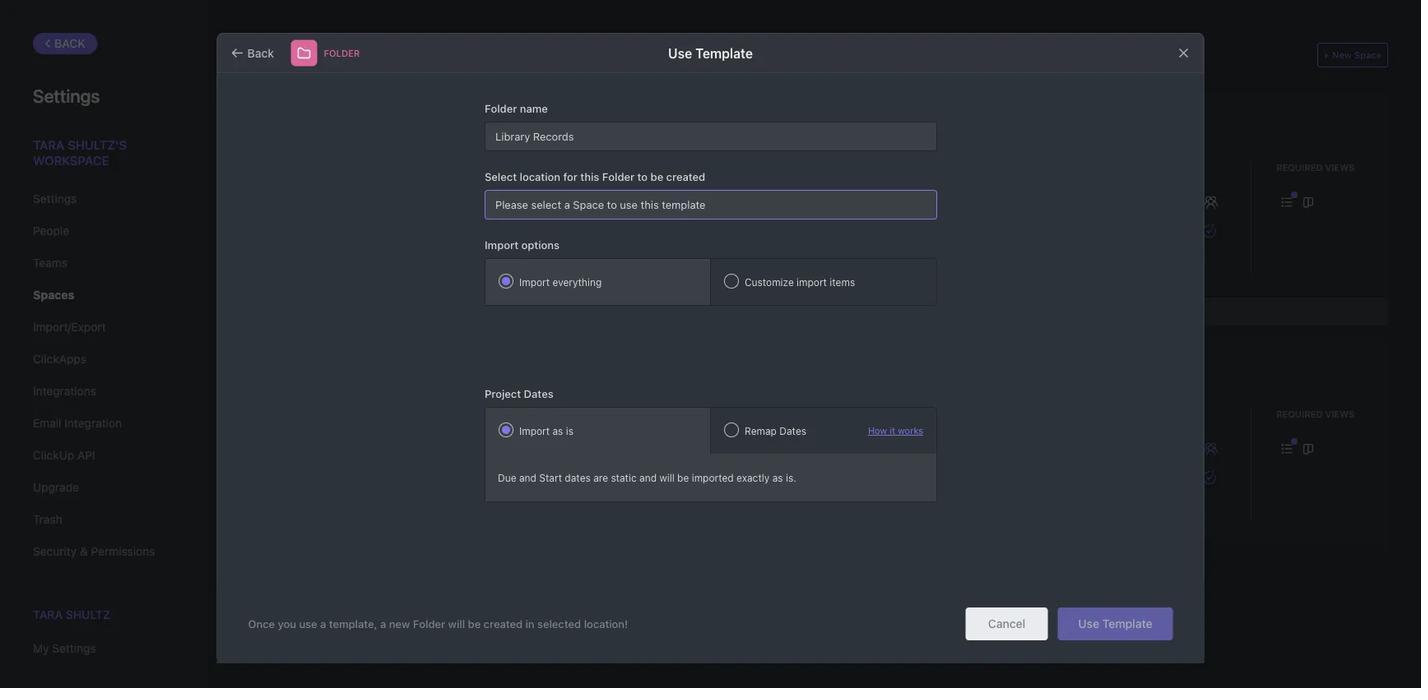 Task type: describe. For each thing, give the bounding box(es) containing it.
shultz's
[[68, 137, 127, 152]]

location
[[519, 170, 560, 183]]

static
[[611, 472, 636, 484]]

folder name
[[484, 102, 548, 114]]

how it works link
[[868, 426, 923, 437]]

use inside please select a space to use this template dropdown button
[[620, 199, 637, 211]]

1 views from the top
[[1325, 162, 1355, 173]]

items
[[829, 277, 855, 288]]

back
[[54, 37, 85, 50]]

1 horizontal spatial be
[[650, 170, 663, 183]]

my settings link
[[33, 635, 172, 663]]

2 required from the top
[[1276, 409, 1323, 420]]

security
[[33, 545, 77, 559]]

schedule daily
[[441, 306, 508, 317]]

back button
[[224, 40, 284, 66]]

settings element
[[0, 0, 206, 689]]

settings inside my settings link
[[52, 642, 96, 656]]

for
[[563, 170, 577, 183]]

tara shultz's workspace
[[33, 137, 127, 168]]

import/export link
[[33, 314, 172, 342]]

0 vertical spatial created
[[666, 170, 705, 183]]

2 required views from the top
[[1276, 409, 1355, 420]]

integrations link
[[33, 378, 172, 406]]

to right template
[[720, 199, 731, 208]]

0 vertical spatial space
[[1354, 50, 1382, 60]]

security & permissions
[[33, 545, 155, 559]]

2 horizontal spatial be
[[677, 472, 689, 484]]

once you use a template, a new folder will be created in selected location!
[[248, 618, 628, 631]]

import
[[796, 277, 827, 288]]

tara for tara shultz's workspace
[[33, 137, 65, 152]]

1 and from the left
[[519, 472, 536, 484]]

do for to do
[[733, 199, 744, 208]]

please select a space to use this template button
[[484, 190, 937, 220]]

spaces for spaces (2)
[[239, 48, 288, 64]]

spaces (2)
[[239, 48, 310, 64]]

you
[[278, 618, 296, 631]]

Bookkeeping Firm text field
[[484, 122, 937, 151]]

back
[[247, 46, 274, 60]]

import for import everything
[[519, 277, 549, 288]]

template,
[[329, 618, 377, 631]]

location!
[[584, 618, 628, 631]]

(2)
[[292, 48, 310, 64]]

works
[[898, 426, 923, 437]]

clickup api
[[33, 449, 95, 462]]

to up imported
[[720, 446, 731, 455]]

0 vertical spatial use
[[668, 45, 692, 61]]

imported
[[691, 472, 733, 484]]

2 and from the left
[[639, 472, 656, 484]]

0 horizontal spatial as
[[552, 425, 563, 437]]

people
[[33, 224, 69, 238]]

start
[[539, 472, 562, 484]]

1 vertical spatial use template
[[1078, 618, 1153, 631]]

1 required views from the top
[[1276, 162, 1355, 173]]

archived spaces
[[334, 48, 457, 64]]

integration
[[64, 417, 122, 430]]

please
[[495, 199, 528, 211]]

2 vertical spatial be
[[468, 618, 481, 631]]

people link
[[33, 217, 172, 245]]

teams
[[33, 256, 67, 270]]

0 horizontal spatial a
[[320, 618, 326, 631]]

2 horizontal spatial spaces
[[404, 48, 453, 64]]

+
[[1324, 50, 1330, 60]]

is
[[566, 425, 573, 437]]

a inside dropdown button
[[564, 199, 570, 211]]

trash link
[[33, 506, 172, 534]]

email integration link
[[33, 410, 172, 438]]

&
[[80, 545, 88, 559]]

0 horizontal spatial will
[[448, 618, 465, 631]]

1 vertical spatial use
[[1078, 618, 1099, 631]]

is.
[[785, 472, 796, 484]]

2 views from the top
[[1325, 409, 1355, 420]]

this inside please select a space to use this template dropdown button
[[640, 199, 658, 211]]

folder up please select a space to use this template
[[602, 170, 634, 183]]

please select a space to use this template
[[495, 199, 705, 211]]

select
[[531, 199, 561, 211]]

are
[[593, 472, 608, 484]]

complete
[[809, 446, 851, 455]]

dates for remap dates
[[779, 425, 806, 437]]

to do in progress complete
[[720, 446, 851, 455]]

how it works
[[868, 426, 923, 437]]

schedule
[[444, 306, 484, 317]]

archived
[[334, 48, 400, 64]]

clickup
[[33, 449, 74, 462]]

1 required from the top
[[1276, 162, 1323, 173]]

progress
[[761, 446, 803, 455]]

do for to do in progress complete
[[733, 446, 744, 455]]

to do
[[720, 199, 744, 208]]



Task type: locate. For each thing, give the bounding box(es) containing it.
will right new
[[448, 618, 465, 631]]

integrations
[[33, 385, 96, 398]]

use
[[668, 45, 692, 61], [1078, 618, 1099, 631]]

will
[[659, 472, 674, 484], [448, 618, 465, 631]]

0 vertical spatial in
[[751, 446, 759, 455]]

1 horizontal spatial and
[[639, 472, 656, 484]]

1 tara from the top
[[33, 137, 65, 152]]

0 vertical spatial views
[[1325, 162, 1355, 173]]

1 horizontal spatial use
[[620, 199, 637, 211]]

api
[[77, 449, 95, 462]]

my
[[33, 642, 49, 656]]

spaces left the (2)
[[239, 48, 288, 64]]

1 horizontal spatial will
[[659, 472, 674, 484]]

exactly
[[736, 472, 769, 484]]

select location for this folder to be created
[[484, 170, 705, 183]]

2 tara from the top
[[33, 609, 63, 622]]

0 horizontal spatial space
[[573, 199, 604, 211]]

a left template,
[[320, 618, 326, 631]]

1 vertical spatial settings
[[33, 192, 77, 206]]

0 vertical spatial required views
[[1276, 162, 1355, 173]]

remap
[[744, 425, 776, 437]]

upgrade link
[[33, 474, 172, 502]]

this left template
[[640, 199, 658, 211]]

import/export
[[33, 321, 106, 334]]

0 vertical spatial settings
[[33, 85, 100, 106]]

everything
[[552, 277, 601, 288]]

new
[[389, 618, 410, 631]]

and right due
[[519, 472, 536, 484]]

0 vertical spatial this
[[580, 170, 599, 183]]

as left is.
[[772, 472, 783, 484]]

2 vertical spatial settings
[[52, 642, 96, 656]]

+ new space
[[1324, 50, 1382, 60]]

created left selected
[[484, 618, 523, 631]]

settings up people
[[33, 192, 77, 206]]

folder right new
[[413, 618, 445, 631]]

spaces right archived
[[404, 48, 453, 64]]

template
[[661, 199, 705, 211]]

folder
[[324, 48, 360, 58], [484, 102, 517, 114], [602, 170, 634, 183], [413, 618, 445, 631]]

1 vertical spatial space
[[573, 199, 604, 211]]

select
[[484, 170, 516, 183]]

do right template
[[733, 199, 744, 208]]

back link
[[33, 33, 98, 54]]

1 vertical spatial created
[[484, 618, 523, 631]]

1 horizontal spatial dates
[[779, 425, 806, 437]]

0 horizontal spatial template
[[696, 45, 753, 61]]

1 vertical spatial required views
[[1276, 409, 1355, 420]]

created up template
[[666, 170, 705, 183]]

to inside dropdown button
[[607, 199, 617, 211]]

tara
[[33, 137, 65, 152], [33, 609, 63, 622]]

0 horizontal spatial be
[[468, 618, 481, 631]]

my settings
[[33, 642, 96, 656]]

space inside dropdown button
[[573, 199, 604, 211]]

0 horizontal spatial use
[[668, 45, 692, 61]]

be right new
[[468, 618, 481, 631]]

customize import items
[[744, 277, 855, 288]]

1 horizontal spatial spaces
[[239, 48, 288, 64]]

settings link
[[33, 185, 172, 213]]

import left is
[[519, 425, 549, 437]]

as left is
[[552, 425, 563, 437]]

in down remap
[[751, 446, 759, 455]]

to up please select a space to use this template
[[637, 170, 647, 183]]

1 horizontal spatial in
[[751, 446, 759, 455]]

how
[[868, 426, 887, 437]]

new
[[1332, 50, 1352, 60]]

tara up workspace
[[33, 137, 65, 152]]

spaces inside 'link'
[[33, 288, 74, 302]]

to
[[637, 170, 647, 183], [607, 199, 617, 211], [720, 199, 731, 208], [720, 446, 731, 455]]

1 vertical spatial import
[[519, 277, 549, 288]]

be up template
[[650, 170, 663, 183]]

1 vertical spatial template
[[1103, 618, 1153, 631]]

0 vertical spatial use
[[620, 199, 637, 211]]

0 vertical spatial will
[[659, 472, 674, 484]]

name
[[520, 102, 548, 114]]

project dates
[[484, 388, 553, 400]]

upgrade
[[33, 481, 79, 495]]

0 vertical spatial tara
[[33, 137, 65, 152]]

teams link
[[33, 249, 172, 277]]

0 vertical spatial do
[[733, 199, 744, 208]]

and
[[519, 472, 536, 484], [639, 472, 656, 484]]

be left imported
[[677, 472, 689, 484]]

1 horizontal spatial created
[[666, 170, 705, 183]]

clickapps link
[[33, 346, 172, 374]]

template
[[696, 45, 753, 61], [1103, 618, 1153, 631]]

in
[[751, 446, 759, 455], [525, 618, 535, 631]]

0 vertical spatial be
[[650, 170, 663, 183]]

due and start dates are static and will be imported exactly as is.
[[497, 472, 796, 484]]

email
[[33, 417, 61, 430]]

use right you
[[299, 618, 317, 631]]

to down select location for this folder to be created at the left of the page
[[607, 199, 617, 211]]

import
[[484, 239, 518, 251], [519, 277, 549, 288], [519, 425, 549, 437]]

0 horizontal spatial use
[[299, 618, 317, 631]]

will right static
[[659, 472, 674, 484]]

1 vertical spatial be
[[677, 472, 689, 484]]

0 horizontal spatial use template
[[668, 45, 753, 61]]

remap dates
[[744, 425, 806, 437]]

selected
[[537, 618, 581, 631]]

in left selected
[[525, 618, 535, 631]]

import as is
[[519, 425, 573, 437]]

dates
[[524, 388, 553, 400], [779, 425, 806, 437]]

0 horizontal spatial in
[[525, 618, 535, 631]]

space down select location for this folder to be created at the left of the page
[[573, 199, 604, 211]]

1 horizontal spatial as
[[772, 472, 783, 484]]

clickapps
[[33, 353, 86, 366]]

folder right the (2)
[[324, 48, 360, 58]]

shultz
[[66, 609, 110, 622]]

a left new
[[380, 618, 386, 631]]

dates for project dates
[[524, 388, 553, 400]]

2 do from the top
[[733, 446, 744, 455]]

created
[[666, 170, 705, 183], [484, 618, 523, 631]]

tara for tara shultz
[[33, 609, 63, 622]]

spaces
[[239, 48, 288, 64], [404, 48, 453, 64], [33, 288, 74, 302]]

1 vertical spatial in
[[525, 618, 535, 631]]

0 vertical spatial use template
[[668, 45, 753, 61]]

tara shultz
[[33, 609, 110, 622]]

1 horizontal spatial a
[[380, 618, 386, 631]]

dates
[[564, 472, 590, 484]]

trash
[[33, 513, 62, 527]]

0 horizontal spatial spaces
[[33, 288, 74, 302]]

0 horizontal spatial created
[[484, 618, 523, 631]]

1 vertical spatial use
[[299, 618, 317, 631]]

1 do from the top
[[733, 199, 744, 208]]

1 vertical spatial dates
[[779, 425, 806, 437]]

1 vertical spatial will
[[448, 618, 465, 631]]

dates right project
[[524, 388, 553, 400]]

it
[[889, 426, 895, 437]]

0 vertical spatial template
[[696, 45, 753, 61]]

1 horizontal spatial space
[[1354, 50, 1382, 60]]

dates up to do in progress complete
[[779, 425, 806, 437]]

security & permissions link
[[33, 538, 172, 566]]

folder left name
[[484, 102, 517, 114]]

daily
[[487, 306, 508, 317]]

be
[[650, 170, 663, 183], [677, 472, 689, 484], [468, 618, 481, 631]]

2 vertical spatial import
[[519, 425, 549, 437]]

permissions
[[91, 545, 155, 559]]

1 horizontal spatial template
[[1103, 618, 1153, 631]]

do up exactly
[[733, 446, 744, 455]]

this right for
[[580, 170, 599, 183]]

once
[[248, 618, 275, 631]]

email integration
[[33, 417, 122, 430]]

settings
[[33, 85, 100, 106], [33, 192, 77, 206], [52, 642, 96, 656]]

cancel
[[988, 618, 1026, 631]]

1 vertical spatial do
[[733, 446, 744, 455]]

project
[[484, 388, 521, 400]]

import for import as is
[[519, 425, 549, 437]]

1 vertical spatial this
[[640, 199, 658, 211]]

settings right the my
[[52, 642, 96, 656]]

due
[[497, 472, 516, 484]]

import for import options
[[484, 239, 518, 251]]

required
[[1276, 162, 1323, 173], [1276, 409, 1323, 420]]

space
[[1354, 50, 1382, 60], [573, 199, 604, 211]]

1 horizontal spatial this
[[640, 199, 658, 211]]

space right new
[[1354, 50, 1382, 60]]

0 vertical spatial required
[[1276, 162, 1323, 173]]

1 vertical spatial as
[[772, 472, 783, 484]]

use down select location for this folder to be created at the left of the page
[[620, 199, 637, 211]]

options
[[521, 239, 559, 251]]

spaces link
[[33, 281, 172, 309]]

1 horizontal spatial use
[[1078, 618, 1099, 631]]

0 vertical spatial dates
[[524, 388, 553, 400]]

0 vertical spatial as
[[552, 425, 563, 437]]

tara up the my
[[33, 609, 63, 622]]

use template
[[668, 45, 753, 61], [1078, 618, 1153, 631]]

spaces for spaces
[[33, 288, 74, 302]]

a right the select
[[564, 199, 570, 211]]

import left options
[[484, 239, 518, 251]]

0 horizontal spatial and
[[519, 472, 536, 484]]

0 horizontal spatial this
[[580, 170, 599, 183]]

and right static
[[639, 472, 656, 484]]

clickup api link
[[33, 442, 172, 470]]

1 vertical spatial tara
[[33, 609, 63, 622]]

2 horizontal spatial a
[[564, 199, 570, 211]]

0 horizontal spatial dates
[[524, 388, 553, 400]]

0 vertical spatial import
[[484, 239, 518, 251]]

do
[[733, 199, 744, 208], [733, 446, 744, 455]]

this
[[580, 170, 599, 183], [640, 199, 658, 211]]

spaces down teams
[[33, 288, 74, 302]]

workspace
[[33, 153, 109, 168]]

a
[[564, 199, 570, 211], [320, 618, 326, 631], [380, 618, 386, 631]]

import down options
[[519, 277, 549, 288]]

import options
[[484, 239, 559, 251]]

1 horizontal spatial use template
[[1078, 618, 1153, 631]]

tara inside tara shultz's workspace
[[33, 137, 65, 152]]

1 vertical spatial views
[[1325, 409, 1355, 420]]

customize
[[744, 277, 794, 288]]

1 vertical spatial required
[[1276, 409, 1323, 420]]

settings down back "link"
[[33, 85, 100, 106]]



Task type: vqa. For each thing, say whether or not it's contained in the screenshot.
the rightmost USE TEMPLATE
yes



